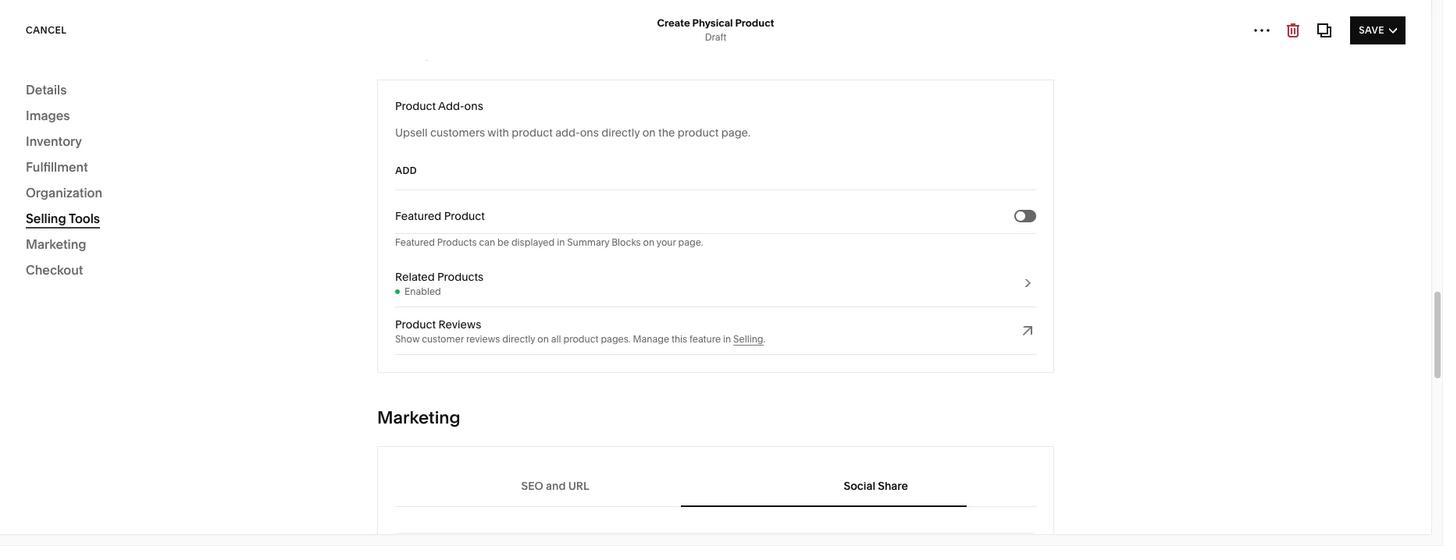 Task type: vqa. For each thing, say whether or not it's contained in the screenshot.
Add in the Products Add products to your inventory.
yes



Task type: describe. For each thing, give the bounding box(es) containing it.
customer
[[422, 333, 464, 345]]

details
[[1099, 314, 1138, 330]]

for a limited time, take 20% off any new website plan. use code w12ctake20 at checkout. expires 12/8/2023. offer terms.
[[372, 518, 994, 532]]

save button
[[1351, 16, 1406, 44]]

website
[[26, 97, 74, 112]]

site
[[1327, 34, 1348, 45]]

more ways to sell
[[292, 476, 435, 497]]

product inside "product reviews show customer reviews directly on all product pages. manage this feature in selling ."
[[395, 318, 436, 332]]

discounts
[[34, 207, 86, 221]]

offer
[[934, 518, 959, 532]]

product down inventory. on the left of the page
[[444, 209, 485, 223]]

orders link
[[34, 174, 170, 201]]

set up your store
[[296, 102, 436, 123]]

0 vertical spatial ons
[[464, 99, 483, 113]]

ready,
[[1102, 162, 1138, 178]]

product add-ons
[[395, 99, 483, 113]]

this
[[672, 333, 687, 345]]

and inside button
[[546, 479, 566, 493]]

products down the inventory
[[34, 154, 81, 168]]

organization
[[26, 185, 102, 201]]

expires
[[836, 518, 874, 532]]

1 vertical spatial manage
[[1026, 314, 1074, 330]]

edit site button
[[1294, 26, 1357, 54]]

discounts link
[[34, 201, 170, 227]]

0 vertical spatial add
[[395, 165, 417, 177]]

needed
[[1141, 314, 1187, 330]]

up
[[328, 102, 349, 123]]

0 vertical spatial in
[[557, 237, 565, 248]]

related products
[[395, 270, 484, 284]]

invoice
[[1155, 292, 1198, 308]]

social
[[844, 479, 875, 493]]

ways
[[340, 476, 382, 497]]

to inside products add products to your inventory.
[[402, 185, 411, 197]]

1 horizontal spatial ons
[[580, 126, 599, 140]]

service
[[1026, 331, 1068, 347]]

0 vertical spatial marketing
[[26, 237, 86, 252]]

the inside manage projects and invoice clients manage the details needed to deliver a professional service experience.
[[1077, 314, 1096, 330]]

to inside payments add a way to get paid.
[[387, 254, 396, 266]]

customers
[[430, 126, 485, 140]]

2 horizontal spatial product
[[678, 126, 719, 140]]

blocks
[[612, 237, 641, 248]]

14
[[1035, 109, 1060, 140]]

add-
[[555, 126, 580, 140]]

plan. inside subscription choose a subscription plan.
[[441, 323, 462, 335]]

url
[[568, 479, 590, 493]]

products left can
[[437, 237, 477, 248]]

inventory.
[[435, 185, 478, 197]]

professional
[[1258, 314, 1331, 330]]

subscribe
[[1141, 162, 1200, 178]]

selling down images
[[26, 125, 66, 141]]

0 vertical spatial subscribe button
[[1026, 191, 1081, 219]]

time,
[[439, 518, 464, 532]]

project management button
[[1026, 360, 1146, 388]]

related
[[395, 270, 435, 284]]

your inside products add products to your inventory.
[[413, 185, 433, 197]]

tools inside 'link'
[[72, 260, 99, 274]]

payments add a way to get paid.
[[339, 239, 437, 266]]

subscription choose a subscription plan.
[[339, 307, 462, 335]]

social share
[[844, 479, 908, 493]]

products up enabled
[[437, 270, 484, 284]]

terms.
[[962, 518, 994, 532]]

1 horizontal spatial selling link
[[733, 333, 763, 346]]

subscription
[[384, 323, 439, 335]]

checkout
[[26, 262, 83, 278]]

new
[[553, 518, 574, 532]]

a inside subscription choose a subscription plan.
[[376, 323, 381, 335]]

products link
[[34, 148, 170, 174]]

selling inside "product reviews show customer reviews directly on all product pages. manage this feature in selling ."
[[733, 333, 763, 345]]

0 vertical spatial subscribe
[[1026, 199, 1081, 211]]

website link
[[26, 96, 162, 115]]

site.
[[1293, 162, 1317, 178]]

suggested
[[1026, 268, 1077, 277]]

store
[[393, 102, 436, 123]]

way
[[368, 254, 385, 266]]

0 vertical spatial selling tools
[[377, 41, 479, 62]]

edit site
[[1303, 34, 1348, 45]]

add button
[[395, 157, 417, 185]]

1 vertical spatial selling tools
[[26, 211, 100, 226]]

projects
[[1077, 292, 1127, 308]]

.
[[763, 333, 766, 345]]

enabled
[[405, 286, 441, 298]]

upsell
[[395, 126, 428, 140]]

any
[[532, 518, 550, 532]]

featured products can be displayed in summary blocks on your page.
[[395, 237, 703, 248]]

subscription
[[339, 307, 405, 321]]

fulfillment
[[26, 159, 88, 175]]

seo and url
[[521, 479, 590, 493]]

products inside products add products to your inventory.
[[339, 170, 386, 184]]

payments
[[339, 239, 391, 253]]

12/8/2023.
[[877, 518, 931, 532]]

save
[[1359, 24, 1385, 36]]

a right the for
[[392, 518, 398, 532]]

project management
[[1026, 368, 1146, 380]]

when you're ready, subscribe to publish your site.
[[1026, 162, 1317, 178]]

set
[[296, 102, 324, 123]]



Task type: locate. For each thing, give the bounding box(es) containing it.
add-
[[438, 99, 464, 113]]

off
[[516, 518, 529, 532]]

in inside "product reviews show customer reviews directly on all product pages. manage this feature in selling ."
[[723, 333, 731, 345]]

add for payments
[[339, 254, 358, 266]]

product inside create physical product draft
[[735, 16, 774, 29]]

take
[[467, 518, 489, 532]]

orders
[[34, 180, 71, 194]]

add inside payments add a way to get paid.
[[339, 254, 358, 266]]

page. for upsell customers with product add-ons directly on the product page.
[[721, 126, 751, 140]]

1 vertical spatial and
[[546, 479, 566, 493]]

add up products
[[395, 165, 417, 177]]

plan.
[[441, 323, 462, 335], [620, 518, 645, 532]]

seo
[[521, 479, 543, 493]]

selling up store
[[377, 41, 433, 62]]

and up the details
[[1129, 292, 1152, 308]]

in right feature
[[723, 333, 731, 345]]

0 horizontal spatial product
[[512, 126, 553, 140]]

1 horizontal spatial page.
[[721, 126, 751, 140]]

1 horizontal spatial marketing
[[377, 408, 461, 429]]

tools
[[436, 41, 479, 62], [69, 211, 100, 226], [72, 260, 99, 274]]

choose
[[339, 323, 374, 335]]

tools up invoicing link
[[69, 211, 100, 226]]

product
[[512, 126, 553, 140], [678, 126, 719, 140], [563, 333, 599, 345]]

reviews
[[438, 318, 481, 332]]

to left publish at the top of page
[[1203, 162, 1215, 178]]

1 vertical spatial the
[[1077, 314, 1096, 330]]

draft
[[705, 31, 726, 43]]

0 horizontal spatial plan.
[[441, 323, 462, 335]]

subscribe down when
[[1026, 199, 1081, 211]]

and inside manage projects and invoice clients manage the details needed to deliver a professional service experience.
[[1129, 292, 1152, 308]]

1 vertical spatial marketing
[[377, 408, 461, 429]]

1 featured from the top
[[395, 209, 442, 223]]

with
[[488, 126, 509, 140]]

tab list containing seo and url
[[395, 465, 1036, 508]]

offer terms. link
[[934, 518, 994, 533]]

your
[[353, 102, 390, 123], [1264, 162, 1290, 178], [413, 185, 433, 197], [657, 237, 676, 248]]

1 vertical spatial plan.
[[620, 518, 645, 532]]

can
[[479, 237, 495, 248]]

w12ctake20
[[699, 518, 768, 532]]

get
[[398, 254, 413, 266]]

0 horizontal spatial and
[[546, 479, 566, 493]]

your down add button
[[413, 185, 433, 197]]

displayed
[[511, 237, 555, 248]]

subscribe button
[[1026, 191, 1081, 219], [1007, 511, 1079, 539]]

page.
[[721, 126, 751, 140], [678, 237, 703, 248]]

suggested for you
[[1026, 268, 1116, 277]]

to down add button
[[402, 185, 411, 197]]

0 horizontal spatial in
[[557, 237, 565, 248]]

social share button
[[720, 465, 1032, 508]]

details
[[26, 82, 67, 98]]

project
[[1026, 368, 1070, 380]]

inventory
[[26, 134, 82, 149]]

sell
[[406, 476, 435, 497]]

selling right feature
[[733, 333, 763, 345]]

products up products
[[339, 170, 386, 184]]

upsell customers with product add-ons directly on the product page.
[[395, 126, 751, 140]]

1 vertical spatial in
[[723, 333, 731, 345]]

manage inside "product reviews show customer reviews directly on all product pages. manage this feature in selling ."
[[633, 333, 669, 345]]

0 vertical spatial and
[[1129, 292, 1152, 308]]

for
[[372, 518, 389, 532]]

feature
[[690, 333, 721, 345]]

to left deliver
[[1190, 314, 1202, 330]]

1 vertical spatial page.
[[678, 237, 703, 248]]

on inside "product reviews show customer reviews directly on all product pages. manage this feature in selling ."
[[538, 333, 549, 345]]

add for products
[[339, 185, 358, 197]]

0 vertical spatial page.
[[721, 126, 751, 140]]

selling tools up the product add-ons
[[377, 41, 479, 62]]

1 vertical spatial tools
[[69, 211, 100, 226]]

a inside payments add a way to get paid.
[[360, 254, 366, 266]]

marketing
[[26, 237, 86, 252], [377, 408, 461, 429]]

a
[[360, 254, 366, 266], [1248, 314, 1255, 330], [376, 323, 381, 335], [392, 518, 398, 532]]

manage
[[1026, 292, 1074, 308], [1026, 314, 1074, 330], [633, 333, 669, 345]]

selling inside 'link'
[[34, 260, 70, 274]]

0 vertical spatial tools
[[436, 41, 479, 62]]

directly right the reviews
[[502, 333, 535, 345]]

1 horizontal spatial directly
[[602, 126, 640, 140]]

to inside manage projects and invoice clients manage the details needed to deliver a professional service experience.
[[1190, 314, 1202, 330]]

0 vertical spatial directly
[[602, 126, 640, 140]]

1 vertical spatial selling link
[[733, 333, 763, 346]]

code
[[670, 518, 697, 532]]

0 vertical spatial the
[[658, 126, 675, 140]]

0 horizontal spatial ons
[[464, 99, 483, 113]]

product
[[735, 16, 774, 29], [395, 99, 436, 113], [444, 209, 485, 223], [395, 318, 436, 332]]

paid.
[[415, 254, 437, 266]]

0 vertical spatial plan.
[[441, 323, 462, 335]]

0 vertical spatial manage
[[1026, 292, 1074, 308]]

products
[[360, 185, 400, 197]]

summary
[[567, 237, 609, 248]]

images
[[26, 108, 70, 123]]

manage left this
[[633, 333, 669, 345]]

1 horizontal spatial the
[[1077, 314, 1096, 330]]

plan. left use at the bottom of page
[[620, 518, 645, 532]]

experience.
[[1071, 331, 1141, 347]]

add left products
[[339, 185, 358, 197]]

reviews
[[466, 333, 500, 345]]

your right up
[[353, 102, 390, 123]]

cancel button
[[26, 16, 67, 44]]

1 vertical spatial featured
[[395, 237, 435, 248]]

page. for featured products can be displayed in summary blocks on your page.
[[678, 237, 703, 248]]

selling link
[[26, 124, 162, 143], [733, 333, 763, 346]]

2 featured from the top
[[395, 237, 435, 248]]

in left summary at the left top
[[557, 237, 565, 248]]

products
[[34, 154, 81, 168], [339, 170, 386, 184], [437, 237, 477, 248], [437, 270, 484, 284]]

featured
[[395, 209, 442, 223], [395, 237, 435, 248]]

1 horizontal spatial and
[[1129, 292, 1152, 308]]

directly right add-
[[602, 126, 640, 140]]

clients
[[1201, 292, 1240, 308]]

1 horizontal spatial plan.
[[620, 518, 645, 532]]

selling tools link
[[34, 254, 170, 280]]

publish
[[1217, 162, 1261, 178]]

None checkbox
[[1016, 212, 1025, 221]]

a left way at the top of page
[[360, 254, 366, 266]]

1 horizontal spatial in
[[723, 333, 731, 345]]

1 vertical spatial directly
[[502, 333, 535, 345]]

a down subscription
[[376, 323, 381, 335]]

selling
[[377, 41, 433, 62], [26, 125, 66, 141], [26, 211, 66, 226], [34, 260, 70, 274], [733, 333, 763, 345]]

selling link right feature
[[733, 333, 763, 346]]

when
[[1026, 162, 1060, 178]]

0 vertical spatial on
[[642, 126, 656, 140]]

selling link down website link
[[26, 124, 162, 143]]

deliver
[[1205, 314, 1245, 330]]

to left get
[[387, 254, 396, 266]]

1 vertical spatial ons
[[580, 126, 599, 140]]

create physical product draft
[[657, 16, 774, 43]]

featured down products add products to your inventory.
[[395, 209, 442, 223]]

2 vertical spatial tools
[[72, 260, 99, 274]]

subscribe right the terms. at bottom
[[1015, 519, 1071, 531]]

selling tools up invoicing
[[26, 211, 100, 226]]

product up upsell
[[395, 99, 436, 113]]

product up show
[[395, 318, 436, 332]]

pages.
[[601, 333, 631, 345]]

0 vertical spatial featured
[[395, 209, 442, 223]]

1 vertical spatial subscribe button
[[1007, 511, 1079, 539]]

2 vertical spatial add
[[339, 254, 358, 266]]

1 vertical spatial subscribe
[[1015, 519, 1071, 531]]

selling tools down invoicing
[[34, 260, 99, 274]]

cancel
[[26, 24, 67, 36]]

in
[[557, 237, 565, 248], [723, 333, 731, 345]]

tab list
[[395, 465, 1036, 508]]

featured up get
[[395, 237, 435, 248]]

and
[[1129, 292, 1152, 308], [546, 479, 566, 493]]

plan. left the reviews
[[441, 323, 462, 335]]

manage projects and invoice clients manage the details needed to deliver a professional service experience.
[[1026, 292, 1331, 347]]

featured for featured product
[[395, 209, 442, 223]]

0 horizontal spatial selling link
[[26, 124, 162, 143]]

directly inside "product reviews show customer reviews directly on all product pages. manage this feature in selling ."
[[502, 333, 535, 345]]

subscribe button down when
[[1026, 191, 1081, 219]]

add down payments
[[339, 254, 358, 266]]

to left sell at the bottom of the page
[[386, 476, 403, 497]]

20%
[[491, 518, 513, 532]]

2 vertical spatial on
[[538, 333, 549, 345]]

your right blocks
[[657, 237, 676, 248]]

2 vertical spatial selling tools
[[34, 260, 99, 274]]

your left site.
[[1264, 162, 1290, 178]]

featured product
[[395, 209, 485, 223]]

create
[[657, 16, 690, 29]]

1 horizontal spatial product
[[563, 333, 599, 345]]

1 vertical spatial on
[[643, 237, 655, 248]]

subscribe button right the terms. at bottom
[[1007, 511, 1079, 539]]

physical
[[692, 16, 733, 29]]

0 horizontal spatial directly
[[502, 333, 535, 345]]

checkout.
[[783, 518, 833, 532]]

tools down invoicing link
[[72, 260, 99, 274]]

seo and url button
[[400, 465, 711, 508]]

tools up add-
[[436, 41, 479, 62]]

you're
[[1063, 162, 1099, 178]]

add inside products add products to your inventory.
[[339, 185, 358, 197]]

0 vertical spatial selling link
[[26, 124, 162, 143]]

marketing up checkout
[[26, 237, 86, 252]]

0 horizontal spatial page.
[[678, 237, 703, 248]]

for
[[1079, 268, 1096, 277]]

selling tools inside 'link'
[[34, 260, 99, 274]]

use
[[648, 518, 667, 532]]

1 vertical spatial add
[[339, 185, 358, 197]]

at
[[771, 518, 780, 532]]

show
[[395, 333, 420, 345]]

2 vertical spatial manage
[[633, 333, 669, 345]]

selling down invoicing
[[34, 260, 70, 274]]

a inside manage projects and invoice clients manage the details needed to deliver a professional service experience.
[[1248, 314, 1255, 330]]

product right physical
[[735, 16, 774, 29]]

management
[[1073, 368, 1146, 380]]

directly
[[602, 126, 640, 140], [502, 333, 535, 345]]

manage up service
[[1026, 314, 1074, 330]]

ons
[[464, 99, 483, 113], [580, 126, 599, 140]]

and left 'url'
[[546, 479, 566, 493]]

product inside "product reviews show customer reviews directly on all product pages. manage this feature in selling ."
[[563, 333, 599, 345]]

marketing up sell at the bottom of the page
[[377, 408, 461, 429]]

selling tools
[[377, 41, 479, 62], [26, 211, 100, 226], [34, 260, 99, 274]]

featured for featured products can be displayed in summary blocks on your page.
[[395, 237, 435, 248]]

selling up invoicing
[[26, 211, 66, 226]]

a right deliver
[[1248, 314, 1255, 330]]

0 horizontal spatial marketing
[[26, 237, 86, 252]]

add
[[395, 165, 417, 177], [339, 185, 358, 197], [339, 254, 358, 266]]

manage down suggested
[[1026, 292, 1074, 308]]

edit
[[1303, 34, 1325, 45]]

0 horizontal spatial the
[[658, 126, 675, 140]]



